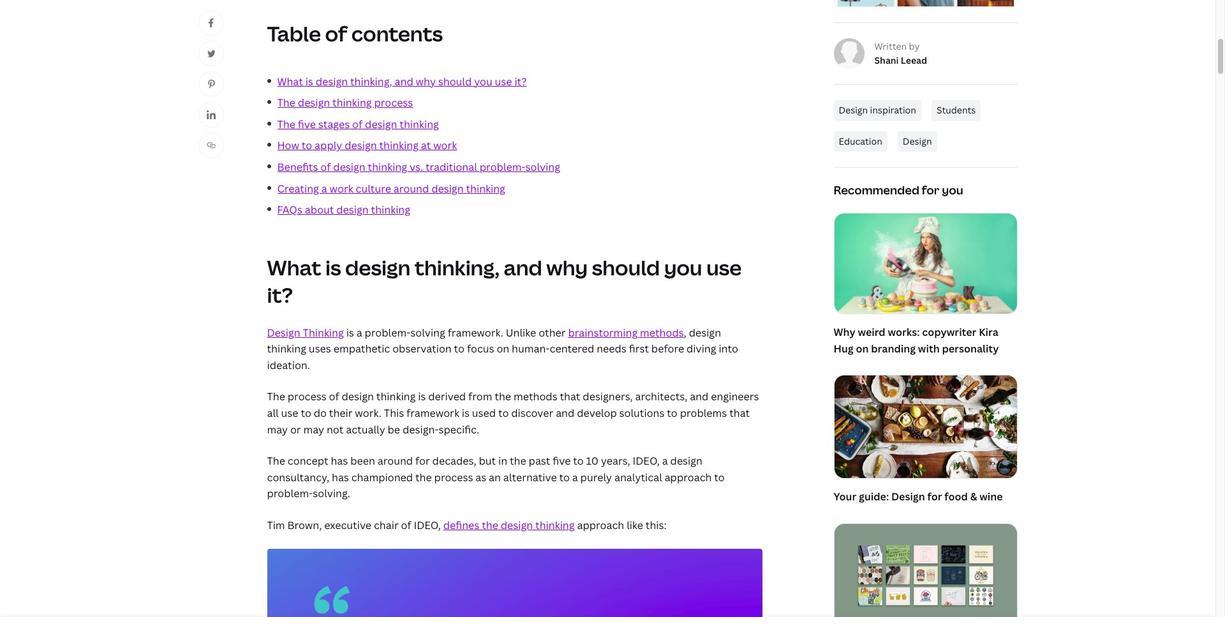 Task type: locate. For each thing, give the bounding box(es) containing it.
of right the table at the left top of page
[[325, 20, 347, 47]]

students
[[937, 104, 976, 116]]

to
[[302, 139, 312, 153], [454, 342, 465, 356], [301, 406, 311, 420], [498, 406, 509, 420], [667, 406, 678, 420], [573, 454, 584, 468], [559, 471, 570, 485], [714, 471, 725, 485]]

championed
[[351, 471, 413, 485]]

the concept has been around for decades, but in the past five to 10 years, ideo, a design consultancy, has championed the process as an alternative to a purely analytical approach to problem-solving.
[[267, 454, 725, 501]]

not
[[327, 423, 344, 437]]

0 horizontal spatial methods
[[514, 390, 557, 404]]

a up empathetic at bottom
[[356, 326, 362, 340]]

the right the defines
[[482, 519, 498, 533]]

what down faqs
[[267, 254, 321, 281]]

0 horizontal spatial that
[[560, 390, 580, 404]]

before
[[651, 342, 684, 356]]

thinking
[[303, 326, 344, 340]]

1 vertical spatial has
[[332, 471, 349, 485]]

1 vertical spatial what is design thinking, and why should you use it?
[[267, 254, 742, 309]]

0 vertical spatial solving
[[525, 160, 560, 174]]

0 vertical spatial approach
[[665, 471, 712, 485]]

process down what is design thinking, and why should you use it? link
[[374, 96, 413, 110]]

0 vertical spatial has
[[331, 454, 348, 468]]

around up championed
[[378, 454, 413, 468]]

thinking inside "the process of design thinking is derived from the methods that designers, architects, and engineers all use to do their work. this framework is used to discover and develop solutions to problems that may or may not actually be design-specific."
[[376, 390, 416, 404]]

ideo, left the defines
[[414, 519, 441, 533]]

1 horizontal spatial use
[[495, 74, 512, 88]]

the design thinking process link
[[277, 96, 413, 110]]

design for design
[[903, 135, 932, 147]]

design inside design inspiration link
[[839, 104, 868, 116]]

0 vertical spatial five
[[298, 117, 316, 131]]

has left the been in the bottom left of the page
[[331, 454, 348, 468]]

design up education
[[839, 104, 868, 116]]

0 horizontal spatial solving
[[411, 326, 445, 340]]

1 vertical spatial why
[[546, 254, 588, 281]]

1 horizontal spatial on
[[856, 342, 869, 356]]

recommended for you
[[834, 182, 963, 198]]

0 horizontal spatial approach
[[577, 519, 624, 533]]

faqs
[[277, 203, 302, 217]]

1 vertical spatial thinking,
[[415, 254, 500, 281]]

used
[[472, 406, 496, 420]]

problem- inside the concept has been around for decades, but in the past five to 10 years, ideo, a design consultancy, has championed the process as an alternative to a purely analytical approach to problem-solving.
[[267, 487, 313, 501]]

diving
[[687, 342, 716, 356]]

kira hug image
[[834, 214, 1017, 314]]

1 vertical spatial process
[[288, 390, 327, 404]]

design inside the concept has been around for decades, but in the past five to 10 years, ideo, a design consultancy, has championed the process as an alternative to a purely analytical approach to problem-solving.
[[670, 454, 703, 468]]

problem- up empathetic at bottom
[[365, 326, 411, 340]]

that up develop at the bottom of the page
[[560, 390, 580, 404]]

of inside "the process of design thinking is derived from the methods that designers, architects, and engineers all use to do their work. this framework is used to discover and develop solutions to problems that may or may not actually be design-specific."
[[329, 390, 339, 404]]

the process of design thinking is derived from the methods that designers, architects, and engineers all use to do their work. this framework is used to discover and develop solutions to problems that may or may not actually be design-specific.
[[267, 390, 759, 437]]

the right from
[[495, 390, 511, 404]]

a
[[321, 182, 327, 196], [356, 326, 362, 340], [662, 454, 668, 468], [572, 471, 578, 485]]

of right 'stages'
[[352, 117, 363, 131]]

ideo,
[[633, 454, 660, 468], [414, 519, 441, 533]]

design up ideation.
[[267, 326, 300, 340]]

1 horizontal spatial may
[[303, 423, 324, 437]]

0 vertical spatial use
[[495, 74, 512, 88]]

process down the decades,
[[434, 471, 473, 485]]

branding
[[871, 342, 916, 356]]

0 horizontal spatial use
[[281, 406, 298, 420]]

has
[[331, 454, 348, 468], [332, 471, 349, 485]]

approach right analytical
[[665, 471, 712, 485]]

1 vertical spatial five
[[553, 454, 571, 468]]

faqs about design thinking link
[[277, 203, 410, 217]]

for left food
[[928, 490, 942, 504]]

your guide: design for food & wine link
[[834, 375, 1017, 508]]

0 horizontal spatial process
[[288, 390, 327, 404]]

thinking inside , design thinking uses empathetic observation to focus on human-centered needs first before diving into ideation.
[[267, 342, 306, 356]]

benefits of design thinking vs. traditional problem-solving link
[[277, 160, 560, 174]]

1 horizontal spatial why
[[546, 254, 588, 281]]

1 horizontal spatial that
[[729, 406, 750, 420]]

work
[[433, 139, 457, 153], [330, 182, 353, 196]]

problem- right traditional
[[480, 160, 525, 174]]

1 vertical spatial it?
[[267, 282, 293, 309]]

design-
[[403, 423, 439, 437]]

for down the design- at the left of the page
[[415, 454, 430, 468]]

the inside "the process of design thinking is derived from the methods that designers, architects, and engineers all use to do their work. this framework is used to discover and develop solutions to problems that may or may not actually be design-specific."
[[495, 390, 511, 404]]

their
[[329, 406, 353, 420]]

human-
[[512, 342, 550, 356]]

1 vertical spatial work
[[330, 182, 353, 196]]

1 horizontal spatial should
[[592, 254, 660, 281]]

be
[[388, 423, 400, 437]]

2 vertical spatial use
[[281, 406, 298, 420]]

has up "solving."
[[332, 471, 349, 485]]

on inside why weird works: copywriter kira hug on branding with personality
[[856, 342, 869, 356]]

1 vertical spatial ideo,
[[414, 519, 441, 533]]

thinking up this
[[376, 390, 416, 404]]

1 vertical spatial should
[[592, 254, 660, 281]]

the for the five stages  of design thinking
[[277, 117, 295, 131]]

vs.
[[410, 160, 423, 174]]

contents
[[352, 20, 443, 47]]

thinking left at
[[379, 139, 419, 153]]

2 horizontal spatial process
[[434, 471, 473, 485]]

1 vertical spatial methods
[[514, 390, 557, 404]]

what is design thinking, and why should you use it? down "contents"
[[277, 74, 527, 88]]

1 horizontal spatial five
[[553, 454, 571, 468]]

the
[[495, 390, 511, 404], [510, 454, 526, 468], [415, 471, 432, 485], [482, 519, 498, 533]]

0 horizontal spatial work
[[330, 182, 353, 196]]

what
[[277, 74, 303, 88], [267, 254, 321, 281]]

at
[[421, 139, 431, 153]]

1 horizontal spatial you
[[664, 254, 702, 281]]

around for culture
[[394, 182, 429, 196]]

process inside "the process of design thinking is derived from the methods that designers, architects, and engineers all use to do their work. this framework is used to discover and develop solutions to problems that may or may not actually be design-specific."
[[288, 390, 327, 404]]

problem- down consultancy,
[[267, 487, 313, 501]]

shani
[[875, 54, 899, 66]]

consultancy,
[[267, 471, 329, 485]]

should
[[438, 74, 472, 88], [592, 254, 660, 281]]

for down the design link
[[922, 182, 940, 198]]

thinking up ideation.
[[267, 342, 306, 356]]

decades,
[[432, 454, 476, 468]]

written
[[875, 40, 907, 52]]

0 vertical spatial around
[[394, 182, 429, 196]]

focus
[[467, 342, 494, 356]]

approach left like
[[577, 519, 624, 533]]

process inside the concept has been around for decades, but in the past five to 10 years, ideo, a design consultancy, has championed the process as an alternative to a purely analytical approach to problem-solving.
[[434, 471, 473, 485]]

framework.
[[448, 326, 503, 340]]

observation
[[393, 342, 452, 356]]

what down the table at the left top of page
[[277, 74, 303, 88]]

wine
[[980, 490, 1003, 504]]

brainstorming
[[568, 326, 638, 340]]

design right guide:
[[891, 490, 925, 504]]

1 horizontal spatial problem-
[[365, 326, 411, 340]]

from
[[468, 390, 492, 404]]

methods up before
[[640, 326, 684, 340]]

personality
[[942, 342, 999, 356]]

0 vertical spatial why
[[416, 74, 436, 88]]

what is design thinking, and why should you use it?
[[277, 74, 527, 88], [267, 254, 742, 309]]

design for design inspiration
[[839, 104, 868, 116]]

needs
[[597, 342, 627, 356]]

use inside "the process of design thinking is derived from the methods that designers, architects, and engineers all use to do their work. this framework is used to discover and develop solutions to problems that may or may not actually be design-specific."
[[281, 406, 298, 420]]

five left 'stages'
[[298, 117, 316, 131]]

process up do
[[288, 390, 327, 404]]

0 vertical spatial thinking,
[[350, 74, 392, 88]]

0 vertical spatial methods
[[640, 326, 684, 340]]

design thinking link
[[267, 326, 344, 340]]

2 horizontal spatial you
[[942, 182, 963, 198]]

in
[[498, 454, 507, 468]]

how
[[277, 139, 299, 153]]

a up about
[[321, 182, 327, 196]]

around inside the concept has been around for decades, but in the past five to 10 years, ideo, a design consultancy, has championed the process as an alternative to a purely analytical approach to problem-solving.
[[378, 454, 413, 468]]

ideation.
[[267, 358, 310, 372]]

five right past
[[553, 454, 571, 468]]

, design thinking uses empathetic observation to focus on human-centered needs first before diving into ideation.
[[267, 326, 738, 372]]

written by shani leead
[[875, 40, 927, 66]]

design thinking is a problem-solving framework. unlike other brainstorming methods
[[267, 326, 684, 340]]

0 horizontal spatial thinking,
[[350, 74, 392, 88]]

1 vertical spatial that
[[729, 406, 750, 420]]

of up their
[[329, 390, 339, 404]]

0 horizontal spatial why
[[416, 74, 436, 88]]

0 horizontal spatial may
[[267, 423, 288, 437]]

,
[[684, 326, 686, 340]]

0 vertical spatial what is design thinking, and why should you use it?
[[277, 74, 527, 88]]

around
[[394, 182, 429, 196], [378, 454, 413, 468]]

10
[[586, 454, 599, 468]]

the right championed
[[415, 471, 432, 485]]

0 vertical spatial problem-
[[480, 160, 525, 174]]

1 horizontal spatial it?
[[515, 74, 527, 88]]

1 horizontal spatial thinking,
[[415, 254, 500, 281]]

1 vertical spatial solving
[[411, 326, 445, 340]]

ideo, up analytical
[[633, 454, 660, 468]]

0 horizontal spatial on
[[497, 342, 509, 356]]

1 vertical spatial you
[[942, 182, 963, 198]]

thinking up at
[[400, 117, 439, 131]]

2 vertical spatial you
[[664, 254, 702, 281]]

2 vertical spatial problem-
[[267, 487, 313, 501]]

problem-
[[480, 160, 525, 174], [365, 326, 411, 340], [267, 487, 313, 501]]

work up faqs about design thinking
[[330, 182, 353, 196]]

use
[[495, 74, 512, 88], [706, 254, 742, 281], [281, 406, 298, 420]]

1 vertical spatial approach
[[577, 519, 624, 533]]

the inside "the process of design thinking is derived from the methods that designers, architects, and engineers all use to do their work. this framework is used to discover and develop solutions to problems that may or may not actually be design-specific."
[[267, 390, 285, 404]]

ideo, inside the concept has been around for decades, but in the past five to 10 years, ideo, a design consultancy, has championed the process as an alternative to a purely analytical approach to problem-solving.
[[633, 454, 660, 468]]

analytical
[[614, 471, 662, 485]]

on right hug
[[856, 342, 869, 356]]

why
[[834, 326, 856, 340]]

that down engineers
[[729, 406, 750, 420]]

1 horizontal spatial process
[[374, 96, 413, 110]]

0 vertical spatial work
[[433, 139, 457, 153]]

how to apply design thinking at work
[[277, 139, 457, 153]]

around down the vs.
[[394, 182, 429, 196]]

work right at
[[433, 139, 457, 153]]

what is design thinking, and why should you use it? up unlike
[[267, 254, 742, 309]]

apply
[[315, 139, 342, 153]]

0 vertical spatial should
[[438, 74, 472, 88]]

traditional
[[426, 160, 477, 174]]

0 vertical spatial process
[[374, 96, 413, 110]]

by
[[909, 40, 920, 52]]

1 horizontal spatial ideo,
[[633, 454, 660, 468]]

may down do
[[303, 423, 324, 437]]

0 horizontal spatial problem-
[[267, 487, 313, 501]]

thinking up the five stages  of design thinking
[[333, 96, 372, 110]]

1 vertical spatial for
[[415, 454, 430, 468]]

1 horizontal spatial methods
[[640, 326, 684, 340]]

the five stages  of design thinking
[[277, 117, 439, 131]]

thinking down creating a work culture around design thinking link
[[371, 203, 410, 217]]

1 horizontal spatial solving
[[525, 160, 560, 174]]

1 may from the left
[[267, 423, 288, 437]]

approach
[[665, 471, 712, 485], [577, 519, 624, 533]]

the inside the concept has been around for decades, but in the past five to 10 years, ideo, a design consultancy, has championed the process as an alternative to a purely analytical approach to problem-solving.
[[267, 454, 285, 468]]

2 vertical spatial process
[[434, 471, 473, 485]]

and
[[395, 74, 413, 88], [504, 254, 542, 281], [690, 390, 709, 404], [556, 406, 575, 420]]

0 vertical spatial it?
[[515, 74, 527, 88]]

methods
[[640, 326, 684, 340], [514, 390, 557, 404]]

been
[[350, 454, 375, 468]]

design down the inspiration
[[903, 135, 932, 147]]

1 horizontal spatial approach
[[665, 471, 712, 485]]

1 vertical spatial use
[[706, 254, 742, 281]]

this:
[[646, 519, 667, 533]]

the
[[277, 96, 295, 110], [277, 117, 295, 131], [267, 390, 285, 404], [267, 454, 285, 468]]

design
[[839, 104, 868, 116], [903, 135, 932, 147], [267, 326, 300, 340], [891, 490, 925, 504]]

0 horizontal spatial you
[[474, 74, 492, 88]]

brown,
[[287, 519, 322, 533]]

on right "focus"
[[497, 342, 509, 356]]

0 vertical spatial ideo,
[[633, 454, 660, 468]]

1 vertical spatial around
[[378, 454, 413, 468]]

0 horizontal spatial five
[[298, 117, 316, 131]]

to inside , design thinking uses empathetic observation to focus on human-centered needs first before diving into ideation.
[[454, 342, 465, 356]]

that
[[560, 390, 580, 404], [729, 406, 750, 420]]

may down all
[[267, 423, 288, 437]]

methods up discover
[[514, 390, 557, 404]]



Task type: vqa. For each thing, say whether or not it's contained in the screenshot.
Created
no



Task type: describe. For each thing, give the bounding box(es) containing it.
1 horizontal spatial work
[[433, 139, 457, 153]]

shani leead link
[[875, 54, 927, 68]]

table
[[267, 20, 321, 47]]

develop
[[577, 406, 617, 420]]

0 vertical spatial you
[[474, 74, 492, 88]]

is up empathetic at bottom
[[346, 326, 354, 340]]

defines the design thinking link
[[443, 519, 575, 533]]

is up framework
[[418, 390, 426, 404]]

is up specific. at the bottom
[[462, 406, 470, 420]]

2 may from the left
[[303, 423, 324, 437]]

discover
[[511, 406, 553, 420]]

guide design food wine image
[[834, 376, 1017, 479]]

designers,
[[583, 390, 633, 404]]

five inside the concept has been around for decades, but in the past five to 10 years, ideo, a design consultancy, has championed the process as an alternative to a purely analytical approach to problem-solving.
[[553, 454, 571, 468]]

concept
[[288, 454, 328, 468]]

around for been
[[378, 454, 413, 468]]

engineers
[[711, 390, 759, 404]]

0 vertical spatial for
[[922, 182, 940, 198]]

for inside the concept has been around for decades, but in the past five to 10 years, ideo, a design consultancy, has championed the process as an alternative to a purely analytical approach to problem-solving.
[[415, 454, 430, 468]]

1 vertical spatial what
[[267, 254, 321, 281]]

design inspiration link
[[834, 100, 921, 121]]

purely
[[580, 471, 612, 485]]

centered
[[550, 342, 594, 356]]

with
[[918, 342, 940, 356]]

design inside "the process of design thinking is derived from the methods that designers, architects, and engineers all use to do their work. this framework is used to discover and develop solutions to problems that may or may not actually be design-specific."
[[342, 390, 374, 404]]

the five stages  of design thinking link
[[277, 117, 439, 131]]

works:
[[888, 326, 920, 340]]

inspiration
[[870, 104, 916, 116]]

0 horizontal spatial should
[[438, 74, 472, 88]]

graphic designers inspo featured image image
[[834, 524, 1017, 618]]

a left "purely"
[[572, 471, 578, 485]]

is up the design thinking process link
[[305, 74, 313, 88]]

solving.
[[313, 487, 350, 501]]

executive
[[324, 519, 371, 533]]

design for design thinking is a problem-solving framework. unlike other brainstorming methods
[[267, 326, 300, 340]]

problems
[[680, 406, 727, 420]]

work.
[[355, 406, 382, 420]]

chair
[[374, 519, 399, 533]]

brainstorming methods link
[[568, 326, 684, 340]]

other
[[539, 326, 566, 340]]

the for the process of design thinking is derived from the methods that designers, architects, and engineers all use to do their work. this framework is used to discover and develop solutions to problems that may or may not actually be design-specific.
[[267, 390, 285, 404]]

first
[[629, 342, 649, 356]]

creating
[[277, 182, 319, 196]]

how to apply design thinking at work link
[[277, 139, 457, 153]]

unlike
[[506, 326, 536, 340]]

table of contents
[[267, 20, 443, 47]]

2 horizontal spatial use
[[706, 254, 742, 281]]

culture
[[356, 182, 391, 196]]

benefits of design thinking vs. traditional problem-solving
[[277, 160, 560, 174]]

benefits
[[277, 160, 318, 174]]

framework
[[407, 406, 459, 420]]

this
[[384, 406, 404, 420]]

design inside your guide: design for food & wine link
[[891, 490, 925, 504]]

recommended
[[834, 182, 919, 198]]

creating a work culture around design thinking link
[[277, 182, 505, 196]]

creating a work culture around design thinking
[[277, 182, 505, 196]]

defines
[[443, 519, 479, 533]]

thinking down traditional
[[466, 182, 505, 196]]

architects,
[[635, 390, 687, 404]]

approach inside the concept has been around for decades, but in the past five to 10 years, ideo, a design consultancy, has championed the process as an alternative to a purely analytical approach to problem-solving.
[[665, 471, 712, 485]]

design inside , design thinking uses empathetic observation to focus on human-centered needs first before diving into ideation.
[[689, 326, 721, 340]]

faqs about design thinking
[[277, 203, 410, 217]]

methods inside "the process of design thinking is derived from the methods that designers, architects, and engineers all use to do their work. this framework is used to discover and develop solutions to problems that may or may not actually be design-specific."
[[514, 390, 557, 404]]

0 vertical spatial what
[[277, 74, 303, 88]]

2 horizontal spatial problem-
[[480, 160, 525, 174]]

thinking up creating a work culture around design thinking link
[[368, 160, 407, 174]]

students link
[[932, 100, 981, 121]]

uses
[[309, 342, 331, 356]]

the right in at the left bottom of page
[[510, 454, 526, 468]]

all
[[267, 406, 279, 420]]

empathetic
[[334, 342, 390, 356]]

0 horizontal spatial it?
[[267, 282, 293, 309]]

what is design thinking, and why should you use it? link
[[277, 74, 527, 88]]

why weird works: copywriter kira hug on branding with personality
[[834, 326, 999, 356]]

a up analytical
[[662, 454, 668, 468]]

food
[[945, 490, 968, 504]]

education link
[[834, 131, 888, 152]]

leead
[[901, 54, 927, 66]]

design inspiration
[[839, 104, 916, 116]]

1 vertical spatial problem-
[[365, 326, 411, 340]]

&
[[970, 490, 977, 504]]

specific.
[[439, 423, 479, 437]]

tim
[[267, 519, 285, 533]]

years,
[[601, 454, 630, 468]]

as
[[476, 471, 486, 485]]

education
[[839, 135, 882, 147]]

copywriter
[[922, 326, 977, 340]]

about
[[305, 203, 334, 217]]

like
[[627, 519, 643, 533]]

2 vertical spatial for
[[928, 490, 942, 504]]

thinking down alternative at the bottom of the page
[[535, 519, 575, 533]]

hug
[[834, 342, 854, 356]]

solutions
[[619, 406, 665, 420]]

0 vertical spatial that
[[560, 390, 580, 404]]

on inside , design thinking uses empathetic observation to focus on human-centered needs first before diving into ideation.
[[497, 342, 509, 356]]

the for the concept has been around for decades, but in the past five to 10 years, ideo, a design consultancy, has championed the process as an alternative to a purely analytical approach to problem-solving.
[[267, 454, 285, 468]]

tim brown, executive chair of ideo, defines the design thinking approach like this:
[[267, 519, 667, 533]]

past
[[529, 454, 550, 468]]

is down faqs about design thinking
[[325, 254, 341, 281]]

do
[[314, 406, 327, 420]]

0 horizontal spatial ideo,
[[414, 519, 441, 533]]

guide:
[[859, 490, 889, 504]]

actually
[[346, 423, 385, 437]]

of down apply
[[321, 160, 331, 174]]

the for the design thinking process
[[277, 96, 295, 110]]

kira
[[979, 326, 999, 340]]

but
[[479, 454, 496, 468]]

alternative
[[503, 471, 557, 485]]

or
[[290, 423, 301, 437]]

into
[[719, 342, 738, 356]]

of right the chair in the left of the page
[[401, 519, 411, 533]]



